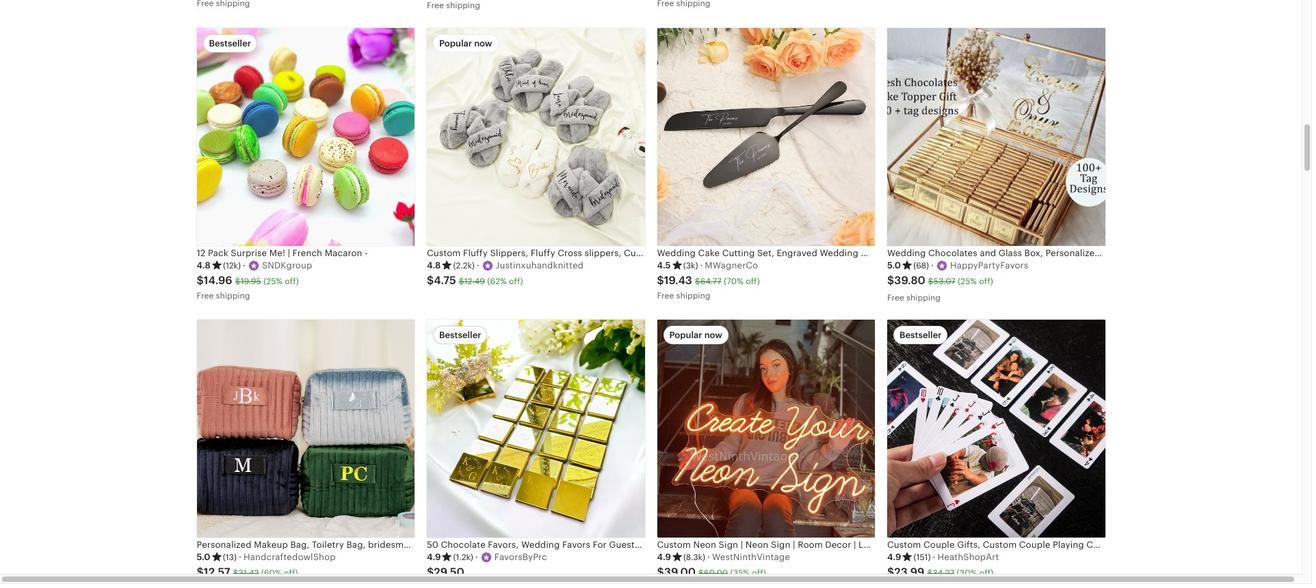 Task type: vqa. For each thing, say whether or not it's contained in the screenshot.
a inside the $ 32.09 $ 40.11 (20% off) a d by kevinsunnye
no



Task type: locate. For each thing, give the bounding box(es) containing it.
now down the free shipping
[[474, 38, 492, 49]]

1 horizontal spatial now
[[704, 331, 722, 341]]

popular down the free shipping
[[439, 38, 472, 49]]

1 4.9 from the left
[[427, 553, 441, 563]]

off) inside $ 39.80 $ 53.07 (25% off) free shipping
[[979, 277, 993, 287]]

off) down happypartyfavors
[[979, 277, 993, 287]]

off) for 12.57
[[284, 569, 298, 579]]

(35%
[[730, 569, 750, 579]]

(25% right 53.07
[[958, 277, 977, 287]]

50 chocolate favors, wedding favors for guests, engagement chocolate, wedding favors, customized chocolate, plexiglass chocolate image
[[427, 320, 645, 538]]

0 horizontal spatial (25%
[[263, 277, 283, 287]]

39.00
[[664, 567, 696, 580]]

me!
[[269, 248, 285, 258]]

5.0 for 12.57
[[197, 553, 210, 563]]

1 vertical spatial 5.0
[[197, 553, 210, 563]]

free inside '$ 19.43 $ 64.77 (70% off) free shipping'
[[657, 291, 674, 301]]

1 horizontal spatial popular
[[669, 331, 702, 341]]

(60%
[[261, 569, 282, 579]]

4.9 up $ 29.50
[[427, 553, 441, 563]]

shipping
[[446, 1, 480, 10], [216, 291, 250, 301], [676, 291, 710, 301], [906, 293, 941, 303]]

popular now down '$ 19.43 $ 64.77 (70% off) free shipping'
[[669, 331, 722, 341]]

1 horizontal spatial 4.9
[[657, 553, 671, 563]]

off) inside $ 23.99 $ 34.27 (30% off)
[[979, 569, 993, 579]]

(25% down sndkgroup
[[263, 277, 283, 287]]

5.0 for 39.80
[[887, 260, 901, 271]]

shipping for 19.43
[[676, 291, 710, 301]]

shipping inside $ 39.80 $ 53.07 (25% off) free shipping
[[906, 293, 941, 303]]

(30%
[[957, 569, 977, 579]]

0 horizontal spatial 5.0
[[197, 553, 210, 563]]

custom couple gifts, custom couple playing cards, custom wedding memories playing cards, wedding playing cards, wedding guest book image
[[887, 320, 1105, 538]]

off)
[[285, 277, 299, 287], [509, 277, 523, 287], [746, 277, 760, 287], [979, 277, 993, 287], [284, 569, 298, 579], [752, 569, 766, 579], [979, 569, 993, 579]]

westninthvintage
[[712, 553, 790, 563]]

now
[[474, 38, 492, 49], [704, 331, 722, 341]]

(25% for 39.80
[[958, 277, 977, 287]]

19.95
[[240, 277, 261, 287]]

off) right (70%
[[746, 277, 760, 287]]

1 horizontal spatial 5.0
[[887, 260, 901, 271]]

4.9 for 29.50
[[427, 553, 441, 563]]

0 horizontal spatial now
[[474, 38, 492, 49]]

64.77
[[700, 277, 722, 287]]

4.9 up 23.99
[[887, 553, 901, 563]]

· mwagnerco
[[700, 260, 758, 271]]

· right (8.3k)
[[707, 553, 710, 563]]

53.07
[[933, 277, 956, 287]]

1 horizontal spatial bestseller
[[439, 331, 481, 341]]

(12k)
[[223, 261, 241, 271]]

4.8 up 4.75 in the left top of the page
[[427, 260, 441, 271]]

4.8
[[197, 260, 211, 271], [427, 260, 441, 271]]

· heathshopart
[[933, 553, 999, 563]]

surprise
[[231, 248, 267, 258]]

1 vertical spatial popular now
[[669, 331, 722, 341]]

1 horizontal spatial popular now
[[669, 331, 722, 341]]

bestseller for 23.99
[[900, 331, 942, 341]]

1 vertical spatial popular
[[669, 331, 702, 341]]

2 horizontal spatial 4.9
[[887, 553, 901, 563]]

popular
[[439, 38, 472, 49], [669, 331, 702, 341]]

free inside $ 14.96 $ 19.95 (25% off) free shipping
[[197, 291, 214, 301]]

(25% inside $ 14.96 $ 19.95 (25% off) free shipping
[[263, 277, 283, 287]]

4.8 for 4.75
[[427, 260, 441, 271]]

5.0 up 12.57
[[197, 553, 210, 563]]

· handcraftedowlshop
[[239, 553, 336, 563]]

$
[[197, 274, 204, 287], [427, 274, 434, 287], [657, 274, 664, 287], [887, 274, 894, 287], [235, 277, 240, 287], [459, 277, 464, 287], [695, 277, 700, 287], [928, 277, 933, 287], [197, 567, 204, 580], [427, 567, 434, 580], [657, 567, 664, 580], [887, 567, 894, 580], [233, 569, 238, 579], [699, 569, 704, 579], [927, 569, 933, 579]]

0 vertical spatial 5.0
[[887, 260, 901, 271]]

free for 39.80
[[887, 293, 904, 303]]

popular down '$ 19.43 $ 64.77 (70% off) free shipping'
[[669, 331, 702, 341]]

$ inside $ 39.00 $ 60.00 (35% off)
[[699, 569, 704, 579]]

off) down westninthvintage
[[752, 569, 766, 579]]

5.0 up 39.80
[[887, 260, 901, 271]]

12 pack surprise me! | french macaron - image
[[197, 28, 415, 246]]

popular for 39.00
[[669, 331, 702, 341]]

off) inside $ 14.96 $ 19.95 (25% off) free shipping
[[285, 277, 299, 287]]

off) inside the $ 4.75 $ 12.49 (62% off)
[[509, 277, 523, 287]]

popular now
[[439, 38, 492, 49], [669, 331, 722, 341]]

(3k)
[[683, 261, 698, 271]]

0 vertical spatial popular
[[439, 38, 472, 49]]

· right (68)
[[931, 260, 934, 271]]

2 4.8 from the left
[[427, 260, 441, 271]]

custom fluffy slippers, fluffy cross slippers, custom bride slippers, bride to be gift, bridesmaid gift, bachelorette party, fluffy slippers image
[[427, 28, 645, 246]]

free inside $ 39.80 $ 53.07 (25% off) free shipping
[[887, 293, 904, 303]]

0 horizontal spatial popular now
[[439, 38, 492, 49]]

0 horizontal spatial 4.9
[[427, 553, 441, 563]]

12.57
[[204, 567, 230, 580]]

· right (13)
[[239, 553, 241, 563]]

popular now for 39.00
[[669, 331, 722, 341]]

1 (25% from the left
[[263, 277, 283, 287]]

-
[[365, 248, 368, 258]]

1 vertical spatial now
[[704, 331, 722, 341]]

0 vertical spatial now
[[474, 38, 492, 49]]

4.9 up 39.00
[[657, 553, 671, 563]]

now for 4.75
[[474, 38, 492, 49]]

(8.3k)
[[683, 553, 705, 563]]

1 horizontal spatial (25%
[[958, 277, 977, 287]]

12
[[197, 248, 206, 258]]

justinxuhandknitted
[[496, 260, 584, 271]]

0 vertical spatial popular now
[[439, 38, 492, 49]]

off) right (62%
[[509, 277, 523, 287]]

off) inside $ 12.57 $ 31.42 (60% off)
[[284, 569, 298, 579]]

free shipping link
[[427, 0, 645, 14]]

0 horizontal spatial bestseller
[[209, 38, 251, 49]]

off) down sndkgroup
[[285, 277, 299, 287]]

|
[[288, 248, 290, 258]]

2 (25% from the left
[[958, 277, 977, 287]]

personalized makeup bag, toiletry bag, bridesmaid proposal, personalized clutch, personalized makeup bag, cosmetic bag pouch, bridesmaid image
[[197, 320, 415, 538]]

· westninthvintage
[[707, 553, 790, 563]]

free for 19.43
[[657, 291, 674, 301]]

5.0
[[887, 260, 901, 271], [197, 553, 210, 563]]

4.9
[[427, 553, 441, 563], [657, 553, 671, 563], [887, 553, 901, 563]]

bestseller
[[209, 38, 251, 49], [439, 331, 481, 341], [900, 331, 942, 341]]

free
[[427, 1, 444, 10], [197, 291, 214, 301], [657, 291, 674, 301], [887, 293, 904, 303]]

· right (2.2k)
[[477, 260, 479, 271]]

· right (151)
[[933, 553, 935, 563]]

sndkgroup
[[262, 260, 312, 271]]

popular now down the free shipping
[[439, 38, 492, 49]]

free for 14.96
[[197, 291, 214, 301]]

29.50
[[434, 567, 464, 580]]

$ 39.00 $ 60.00 (35% off)
[[657, 567, 766, 580]]

now down '$ 19.43 $ 64.77 (70% off) free shipping'
[[704, 331, 722, 341]]

(68)
[[913, 261, 929, 271]]

1 horizontal spatial 4.8
[[427, 260, 441, 271]]

34.27
[[933, 569, 954, 579]]

(25%
[[263, 277, 283, 287], [958, 277, 977, 287]]

(25% inside $ 39.80 $ 53.07 (25% off) free shipping
[[958, 277, 977, 287]]

31.42
[[238, 569, 259, 579]]

1 4.8 from the left
[[197, 260, 211, 271]]

2 horizontal spatial bestseller
[[900, 331, 942, 341]]

shipping for 14.96
[[216, 291, 250, 301]]

shipping inside $ 14.96 $ 19.95 (25% off) free shipping
[[216, 291, 250, 301]]

off) right (30%
[[979, 569, 993, 579]]

0 horizontal spatial popular
[[439, 38, 472, 49]]

0 horizontal spatial 4.8
[[197, 260, 211, 271]]

4.8 down 12
[[197, 260, 211, 271]]

off) down handcraftedowlshop
[[284, 569, 298, 579]]

(13)
[[223, 553, 237, 563]]

favorsbyprc
[[494, 553, 547, 563]]

off) inside '$ 19.43 $ 64.77 (70% off) free shipping'
[[746, 277, 760, 287]]

·
[[243, 260, 246, 271], [477, 260, 479, 271], [700, 260, 703, 271], [931, 260, 934, 271], [239, 553, 241, 563], [475, 553, 478, 563], [707, 553, 710, 563], [933, 553, 935, 563]]

french
[[293, 248, 322, 258]]

$ inside $ 23.99 $ 34.27 (30% off)
[[927, 569, 933, 579]]

off) inside $ 39.00 $ 60.00 (35% off)
[[752, 569, 766, 579]]

3 4.9 from the left
[[887, 553, 901, 563]]

shipping inside '$ 19.43 $ 64.77 (70% off) free shipping'
[[676, 291, 710, 301]]

2 4.9 from the left
[[657, 553, 671, 563]]



Task type: describe. For each thing, give the bounding box(es) containing it.
$ 19.43 $ 64.77 (70% off) free shipping
[[657, 274, 760, 301]]

wedding chocolates and glass box, personalized chocolate favors for wedding, baptism, quinceañera sweet 16, baby shower, bridal shower image
[[887, 28, 1105, 246]]

$ 29.50
[[427, 567, 464, 580]]

· right (1.2k)
[[475, 553, 478, 563]]

(62%
[[487, 277, 507, 287]]

(70%
[[724, 277, 743, 287]]

off) for 14.96
[[285, 277, 299, 287]]

(151)
[[914, 553, 931, 563]]

12 pack surprise me! | french macaron -
[[197, 248, 368, 258]]

4.75
[[434, 274, 456, 287]]

bestseller for 14.96
[[209, 38, 251, 49]]

$ 14.96 $ 19.95 (25% off) free shipping
[[197, 274, 299, 301]]

60.00
[[704, 569, 728, 579]]

off) for 4.75
[[509, 277, 523, 287]]

off) for 23.99
[[979, 569, 993, 579]]

mwagnerco
[[705, 260, 758, 271]]

$ 4.75 $ 12.49 (62% off)
[[427, 274, 523, 287]]

12.49
[[464, 277, 485, 287]]

4.5
[[657, 260, 671, 271]]

shipping for 39.80
[[906, 293, 941, 303]]

$ inside $ 12.57 $ 31.42 (60% off)
[[233, 569, 238, 579]]

now for 39.00
[[704, 331, 722, 341]]

· right (3k)
[[700, 260, 703, 271]]

$ 12.57 $ 31.42 (60% off)
[[197, 567, 298, 580]]

off) for 19.43
[[746, 277, 760, 287]]

custom neon sign | neon sign | room decor | led neon light| neon bar sign| neon bedroom sign | neon light | christmas | personalized | neon image
[[657, 320, 875, 538]]

$ 39.80 $ 53.07 (25% off) free shipping
[[887, 274, 993, 303]]

popular for 4.75
[[439, 38, 472, 49]]

heathshopart
[[938, 553, 999, 563]]

23.99
[[894, 567, 925, 580]]

(1.2k)
[[453, 553, 473, 563]]

off) for 39.80
[[979, 277, 993, 287]]

handcraftedowlshop
[[243, 553, 336, 563]]

popular now for 4.75
[[439, 38, 492, 49]]

4.9 for 23.99
[[887, 553, 901, 563]]

off) for 39.00
[[752, 569, 766, 579]]

4.8 for 14.96
[[197, 260, 211, 271]]

(25% for 14.96
[[263, 277, 283, 287]]

$ 23.99 $ 34.27 (30% off)
[[887, 567, 993, 580]]

free shipping
[[427, 1, 480, 10]]

(2.2k)
[[453, 261, 475, 271]]

· right the '(12k)'
[[243, 260, 246, 271]]

pack
[[208, 248, 228, 258]]

$ inside the $ 4.75 $ 12.49 (62% off)
[[459, 277, 464, 287]]

39.80
[[894, 274, 925, 287]]

macaron
[[325, 248, 362, 258]]

14.96
[[204, 274, 232, 287]]

happypartyfavors
[[950, 260, 1028, 271]]

19.43
[[664, 274, 692, 287]]

4.9 for 39.00
[[657, 553, 671, 563]]

wedding cake cutting set, engraved wedding or anniversary cake cutting gift for couples, unique keepsake, wedding gift for bridal shower image
[[657, 28, 875, 246]]



